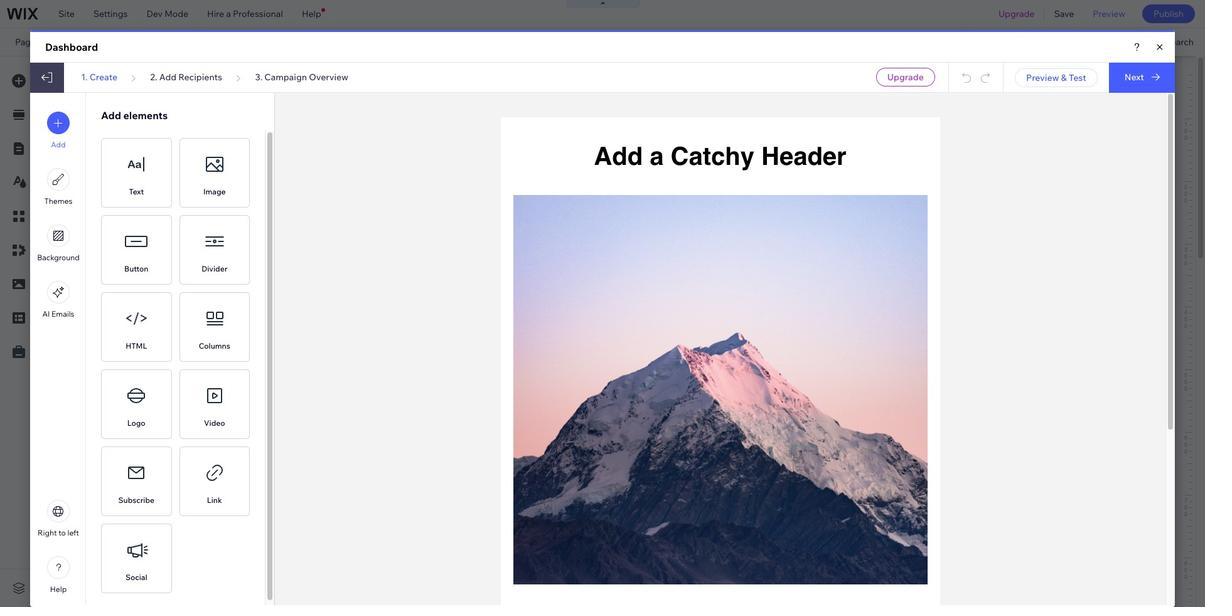 Task type: vqa. For each thing, say whether or not it's contained in the screenshot.
'Upgrade'
yes



Task type: locate. For each thing, give the bounding box(es) containing it.
search
[[47, 36, 84, 48]]

hire a professional
[[207, 8, 283, 19]]

hire
[[207, 8, 224, 19]]

search
[[1165, 36, 1194, 48]]

save button
[[1045, 0, 1084, 28]]

tools
[[1105, 36, 1127, 48]]

connect
[[415, 36, 450, 48]]

100% button
[[1027, 28, 1078, 56]]

your
[[452, 36, 471, 48]]

domain
[[473, 36, 504, 48]]

https://jamespeterson1902.wixsite.com/my-
[[216, 36, 395, 48]]

dev mode
[[147, 8, 188, 19]]

upgrade
[[999, 8, 1035, 19]]

preview
[[1093, 8, 1125, 19]]

dev
[[147, 8, 163, 19]]

publish
[[1154, 8, 1184, 19]]

publish button
[[1142, 4, 1195, 23]]

help
[[302, 8, 321, 19]]

mode
[[165, 8, 188, 19]]



Task type: describe. For each thing, give the bounding box(es) containing it.
preview button
[[1084, 0, 1135, 28]]

tools button
[[1079, 28, 1138, 56]]

settings
[[93, 8, 128, 19]]

professional
[[233, 8, 283, 19]]

a
[[226, 8, 231, 19]]

search button
[[1139, 28, 1205, 56]]

? button
[[1093, 88, 1098, 97]]

results
[[86, 36, 124, 48]]

https://jamespeterson1902.wixsite.com/my-site connect your domain
[[216, 36, 504, 48]]

search results
[[47, 36, 124, 48]]

save
[[1054, 8, 1074, 19]]

site
[[58, 8, 75, 19]]

100%
[[1047, 36, 1070, 48]]

site
[[395, 36, 409, 48]]

?
[[1093, 88, 1098, 97]]



